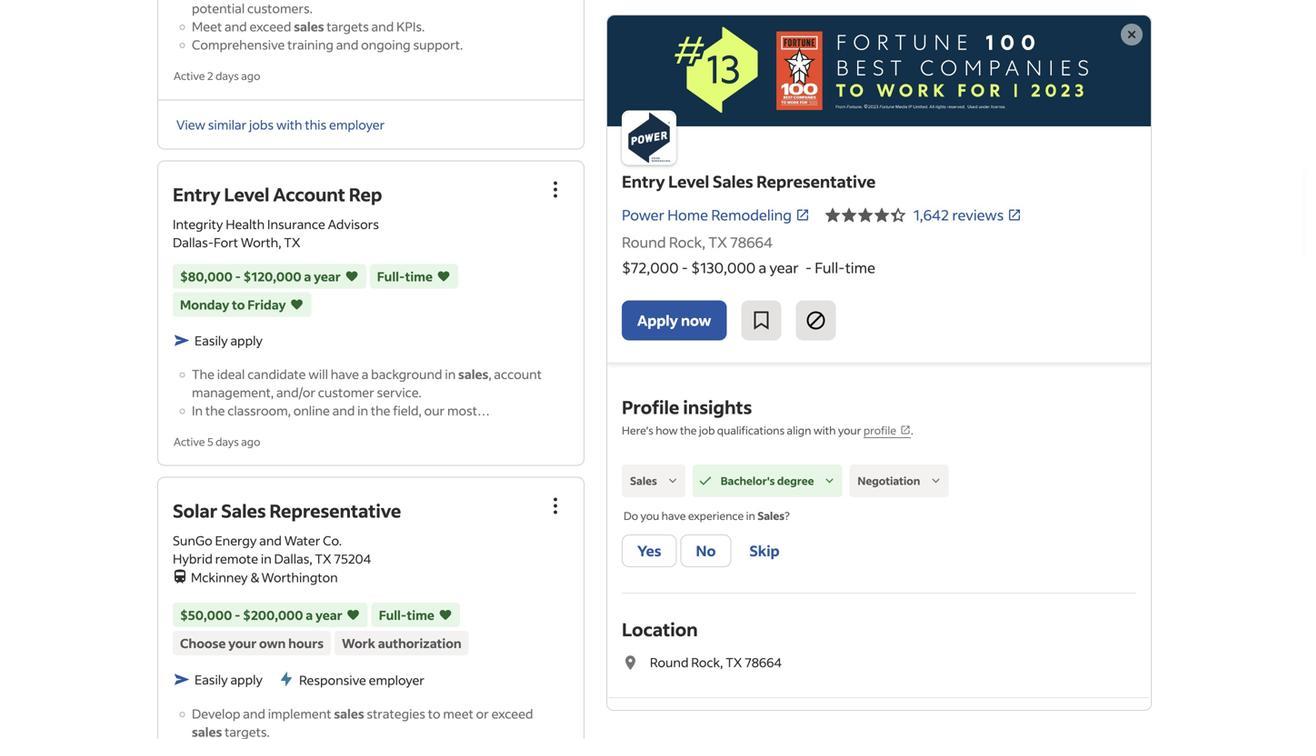 Task type: describe. For each thing, give the bounding box(es) containing it.
1 horizontal spatial exceed
[[492, 706, 533, 722]]

1 vertical spatial representative
[[270, 499, 401, 523]]

fort
[[214, 234, 238, 250]]

responsive employer
[[299, 672, 425, 689]]

health
[[226, 216, 265, 232]]

missing qualification image
[[928, 473, 944, 489]]

solar sales representative
[[173, 499, 401, 523]]

full- for entry level account rep
[[377, 268, 405, 285]]

78664 for entry level sales representative
[[731, 233, 773, 252]]

no button
[[681, 535, 732, 568]]

2 easily from the top
[[195, 672, 228, 688]]

classroom,
[[228, 402, 291, 419]]

entry for entry level account rep
[[173, 182, 221, 206]]

dallas,
[[274, 551, 313, 567]]

$50,000 - $200,000 a year
[[180, 607, 343, 623]]

friday
[[248, 296, 286, 313]]

yes button
[[622, 535, 677, 568]]

full- up not interested image
[[815, 258, 846, 277]]

$130,000
[[691, 258, 756, 277]]

1 easily from the top
[[195, 332, 228, 349]]

entry level sales representative
[[622, 171, 876, 192]]

ago for in the classroom, online and in the field, our most…
[[241, 435, 260, 449]]

a up customer
[[362, 366, 369, 382]]

monday
[[180, 296, 229, 313]]

the
[[192, 366, 215, 382]]

- up not interested image
[[806, 258, 812, 277]]

in down customer
[[358, 402, 368, 419]]

or
[[476, 706, 489, 722]]

account
[[273, 182, 346, 206]]

rock, for entry level sales representative
[[669, 233, 706, 252]]

here's how the job qualifications align with your
[[622, 423, 864, 438]]

do you have experience in sales ?
[[624, 509, 790, 523]]

78664 for location
[[745, 655, 782, 671]]

power
[[622, 206, 665, 224]]

0 horizontal spatial the
[[205, 402, 225, 419]]

insurance
[[267, 216, 325, 232]]

exceed inside "meet and exceed sales targets and kpis. comprehensive training and ongoing support."
[[250, 18, 291, 35]]

meet
[[443, 706, 474, 722]]

here's
[[622, 423, 654, 438]]

targets
[[327, 18, 369, 35]]

negotiation button
[[850, 465, 949, 498]]

solar sales representative button
[[173, 499, 401, 523]]

$120,000
[[243, 268, 302, 285]]

bachelor's
[[721, 474, 775, 488]]

active 5 days ago
[[174, 435, 260, 449]]

remodeling
[[712, 206, 792, 224]]

skip
[[750, 542, 780, 560]]

round for entry level sales representative
[[622, 233, 666, 252]]

1 horizontal spatial your
[[838, 423, 862, 438]]

0 horizontal spatial your
[[228, 635, 257, 652]]

2 easily apply from the top
[[195, 672, 263, 688]]

profile
[[622, 395, 680, 419]]

negotiation
[[858, 474, 921, 488]]

mckinney
[[191, 569, 248, 586]]

dallas-
[[173, 234, 214, 250]]

level for account
[[224, 182, 270, 206]]

align
[[787, 423, 812, 438]]

similar
[[208, 116, 247, 133]]

apply now button
[[622, 301, 727, 341]]

degree
[[778, 474, 814, 488]]

1 vertical spatial employer
[[369, 672, 425, 689]]

reviews
[[953, 206, 1004, 224]]

worth,
[[241, 234, 282, 250]]

you
[[641, 509, 660, 523]]

water
[[284, 533, 321, 549]]

customer
[[318, 384, 375, 400]]

location
[[622, 618, 698, 641]]

candidate
[[248, 366, 306, 382]]

job actions for solar sales representative is collapsed image
[[545, 495, 567, 517]]

1 vertical spatial with
[[814, 423, 836, 438]]

2 horizontal spatial sales
[[458, 366, 489, 382]]

not interested image
[[805, 310, 827, 332]]

rock, for location
[[692, 655, 724, 671]]

$72,000
[[622, 258, 679, 277]]

time for entry level account rep
[[405, 268, 433, 285]]

and down "targets"
[[336, 37, 359, 53]]

year up save this job icon
[[770, 258, 799, 277]]

apply now
[[638, 311, 712, 330]]

1 horizontal spatial the
[[371, 402, 391, 419]]

sungo
[[173, 533, 213, 549]]

develop
[[192, 706, 241, 722]]

- for $50,000 - $200,000 a year
[[235, 607, 240, 623]]

5
[[207, 435, 213, 449]]

bachelor's degree
[[721, 474, 814, 488]]

mckinney & worthington
[[191, 569, 338, 586]]

sales for comprehensive
[[294, 18, 324, 35]]

- for $80,000 - $120,000 a year
[[235, 268, 241, 285]]

management,
[[192, 384, 274, 400]]

field,
[[393, 402, 422, 419]]

and right develop
[[243, 706, 266, 722]]

monday to friday
[[180, 296, 286, 313]]

1 apply from the top
[[231, 332, 263, 349]]

sales up power home remodeling link
[[713, 171, 754, 192]]

level for sales
[[669, 171, 710, 192]]

time for solar sales representative
[[407, 607, 435, 623]]

and inside sungo energy and water co. hybrid remote in dallas, tx 75204
[[259, 533, 282, 549]]

integrity
[[173, 216, 223, 232]]

hybrid
[[173, 551, 213, 567]]

year for solar sales representative
[[316, 607, 343, 623]]

1 vertical spatial have
[[662, 509, 686, 523]]

days for in the classroom, online and in the field, our most…
[[216, 435, 239, 449]]

rep
[[349, 182, 382, 206]]

round rock, tx 78664 for location
[[650, 655, 782, 671]]

entry level account rep
[[173, 182, 382, 206]]

online
[[294, 402, 330, 419]]

bachelor's degree button
[[693, 465, 843, 498]]

kpis.
[[397, 18, 425, 35]]

75204
[[334, 551, 371, 567]]

background
[[371, 366, 443, 382]]

meet and exceed sales targets and kpis. comprehensive training and ongoing support.
[[192, 18, 463, 53]]

round for location
[[650, 655, 689, 671]]

1,642 reviews link
[[914, 206, 1023, 224]]

1,642
[[914, 206, 950, 224]]

sales button
[[622, 465, 686, 498]]

2 apply from the top
[[231, 672, 263, 688]]

will
[[309, 366, 328, 382]]

apply
[[638, 311, 678, 330]]



Task type: locate. For each thing, give the bounding box(es) containing it.
active left 5
[[174, 435, 205, 449]]

round
[[622, 233, 666, 252], [650, 655, 689, 671]]

meet
[[192, 18, 222, 35]]

1 vertical spatial your
[[228, 635, 257, 652]]

ideal
[[217, 366, 245, 382]]

apply down choose your own hours
[[231, 672, 263, 688]]

, account management, and/or customer service.
[[192, 366, 542, 400]]

how
[[656, 423, 678, 438]]

power home remodeling link
[[622, 204, 810, 226]]

easily apply up develop
[[195, 672, 263, 688]]

1 vertical spatial ago
[[241, 435, 260, 449]]

1 vertical spatial round rock, tx 78664
[[650, 655, 782, 671]]

days right 5
[[216, 435, 239, 449]]

sales up most… at bottom
[[458, 366, 489, 382]]

0 horizontal spatial with
[[276, 116, 303, 133]]

sales down responsive employer
[[334, 706, 364, 722]]

0 horizontal spatial representative
[[270, 499, 401, 523]]

your
[[838, 423, 862, 438], [228, 635, 257, 652]]

round rock, tx 78664 for entry level sales representative
[[622, 233, 773, 252]]

in right the experience
[[746, 509, 756, 523]]

.
[[911, 423, 914, 438]]

0 vertical spatial employer
[[329, 116, 385, 133]]

easily
[[195, 332, 228, 349], [195, 672, 228, 688]]

sungo energy and water co. hybrid remote in dallas, tx 75204
[[173, 533, 371, 567]]

$72,000 - $130,000 a year - full-time
[[622, 258, 876, 277]]

transit information image
[[173, 566, 187, 583]]

own
[[259, 635, 286, 652]]

78664
[[731, 233, 773, 252], [745, 655, 782, 671]]

choose
[[180, 635, 226, 652]]

entry
[[622, 171, 665, 192], [173, 182, 221, 206]]

active 2 days ago
[[174, 69, 260, 83]]

apply up ideal in the left of the page
[[231, 332, 263, 349]]

most…
[[447, 402, 490, 419]]

round rock, tx 78664 down home
[[622, 233, 773, 252]]

1 matching qualification image from the left
[[697, 473, 714, 489]]

save this job image
[[751, 310, 773, 332]]

year for entry level account rep
[[314, 268, 341, 285]]

days right 2
[[216, 69, 239, 83]]

0 vertical spatial round rock, tx 78664
[[622, 233, 773, 252]]

1 vertical spatial full-time
[[379, 607, 435, 623]]

days for meet and exceed
[[216, 69, 239, 83]]

0 vertical spatial ago
[[241, 69, 260, 83]]

full-time for solar sales representative
[[379, 607, 435, 623]]

strategies
[[367, 706, 426, 722]]

full-time down advisors
[[377, 268, 433, 285]]

easily apply up ideal in the left of the page
[[195, 332, 263, 349]]

2 horizontal spatial the
[[680, 423, 697, 438]]

matches your preference image
[[345, 267, 359, 285], [437, 267, 451, 285], [290, 295, 304, 314], [438, 606, 453, 624]]

matching qualification image right missing qualification image
[[697, 473, 714, 489]]

in left ,
[[445, 366, 456, 382]]

now
[[681, 311, 712, 330]]

1 horizontal spatial entry
[[622, 171, 665, 192]]

0 horizontal spatial to
[[232, 296, 245, 313]]

year right the $120,000
[[314, 268, 341, 285]]

0 vertical spatial exceed
[[250, 18, 291, 35]]

a for $200,000
[[306, 607, 313, 623]]

active left 2
[[174, 69, 205, 83]]

- for $72,000 - $130,000 a year - full-time
[[682, 258, 689, 277]]

and
[[225, 18, 247, 35], [372, 18, 394, 35], [336, 37, 359, 53], [333, 402, 355, 419], [259, 533, 282, 549], [243, 706, 266, 722]]

year left matches your preference image
[[316, 607, 343, 623]]

job
[[699, 423, 715, 438]]

in inside sungo energy and water co. hybrid remote in dallas, tx 75204
[[261, 551, 272, 567]]

our
[[424, 402, 445, 419]]

level
[[669, 171, 710, 192], [224, 182, 270, 206]]

job actions for entry level account rep is collapsed image
[[545, 179, 567, 200]]

and up 'ongoing'
[[372, 18, 394, 35]]

integrity health insurance advisors dallas-fort worth, tx
[[173, 216, 379, 250]]

2 vertical spatial sales
[[334, 706, 364, 722]]

work authorization
[[342, 635, 462, 652]]

0 horizontal spatial entry
[[173, 182, 221, 206]]

full- up work authorization at the left bottom of page
[[379, 607, 407, 623]]

round rock, tx 78664 down location
[[650, 655, 782, 671]]

representative up co.
[[270, 499, 401, 523]]

0 vertical spatial apply
[[231, 332, 263, 349]]

1 vertical spatial easily apply
[[195, 672, 263, 688]]

sales up training
[[294, 18, 324, 35]]

1 vertical spatial apply
[[231, 672, 263, 688]]

&
[[250, 569, 259, 586]]

authorization
[[378, 635, 462, 652]]

and up comprehensive
[[225, 18, 247, 35]]

in up mckinney & worthington
[[261, 551, 272, 567]]

1 days from the top
[[216, 69, 239, 83]]

ago down the classroom,
[[241, 435, 260, 449]]

2
[[207, 69, 214, 83]]

1 vertical spatial sales
[[458, 366, 489, 382]]

a
[[759, 258, 767, 277], [304, 268, 311, 285], [362, 366, 369, 382], [306, 607, 313, 623]]

$80,000
[[180, 268, 233, 285]]

1 ago from the top
[[241, 69, 260, 83]]

0 vertical spatial easily
[[195, 332, 228, 349]]

power home remodeling logo image
[[608, 15, 1152, 126], [622, 110, 677, 165]]

exceed up comprehensive
[[250, 18, 291, 35]]

profile
[[864, 423, 897, 438]]

0 horizontal spatial have
[[331, 366, 359, 382]]

entry up integrity
[[173, 182, 221, 206]]

1 horizontal spatial with
[[814, 423, 836, 438]]

- right $50,000
[[235, 607, 240, 623]]

sales left missing qualification image
[[630, 474, 657, 488]]

profile link
[[864, 423, 911, 438]]

representative up 4.3 out of 5 stars image
[[757, 171, 876, 192]]

1 horizontal spatial matching qualification image
[[822, 473, 838, 489]]

1 vertical spatial days
[[216, 435, 239, 449]]

1 horizontal spatial representative
[[757, 171, 876, 192]]

the left job
[[680, 423, 697, 438]]

have up customer
[[331, 366, 359, 382]]

2 days from the top
[[216, 435, 239, 449]]

advisors
[[328, 216, 379, 232]]

worthington
[[262, 569, 338, 586]]

ago down comprehensive
[[241, 69, 260, 83]]

and up the dallas,
[[259, 533, 282, 549]]

0 vertical spatial days
[[216, 69, 239, 83]]

- up monday to friday
[[235, 268, 241, 285]]

$50,000
[[180, 607, 232, 623]]

home
[[668, 206, 709, 224]]

employer right this
[[329, 116, 385, 133]]

0 vertical spatial rock,
[[669, 233, 706, 252]]

0 vertical spatial have
[[331, 366, 359, 382]]

1,642 reviews
[[914, 206, 1004, 224]]

0 vertical spatial active
[[174, 69, 205, 83]]

employer
[[329, 116, 385, 133], [369, 672, 425, 689]]

hours
[[288, 635, 324, 652]]

qualifications
[[717, 423, 785, 438]]

$200,000
[[243, 607, 303, 623]]

rock, down home
[[669, 233, 706, 252]]

with right align on the bottom right of page
[[814, 423, 836, 438]]

training
[[288, 37, 334, 53]]

tx inside sungo energy and water co. hybrid remote in dallas, tx 75204
[[315, 551, 332, 567]]

1 vertical spatial round
[[650, 655, 689, 671]]

rock, down location
[[692, 655, 724, 671]]

0 vertical spatial full-time
[[377, 268, 433, 285]]

sales down bachelor's degree button
[[758, 509, 785, 523]]

the ideal candidate will have a background in sales
[[192, 366, 489, 382]]

0 vertical spatial 78664
[[731, 233, 773, 252]]

1 easily apply from the top
[[195, 332, 263, 349]]

?
[[785, 509, 790, 523]]

,
[[489, 366, 492, 382]]

and/or
[[276, 384, 316, 400]]

level up home
[[669, 171, 710, 192]]

1 vertical spatial active
[[174, 435, 205, 449]]

sales inside "meet and exceed sales targets and kpis. comprehensive training and ongoing support."
[[294, 18, 324, 35]]

to left meet
[[428, 706, 441, 722]]

4.3 out of 5 stars image
[[825, 204, 907, 226]]

the right "in"
[[205, 402, 225, 419]]

ago for meet and exceed
[[241, 69, 260, 83]]

full-time up work authorization at the left bottom of page
[[379, 607, 435, 623]]

close job details image
[[1122, 24, 1143, 45]]

this
[[305, 116, 327, 133]]

a right the $120,000
[[304, 268, 311, 285]]

apply
[[231, 332, 263, 349], [231, 672, 263, 688]]

work
[[342, 635, 376, 652]]

a up hours
[[306, 607, 313, 623]]

2 ago from the top
[[241, 435, 260, 449]]

a for $130,000
[[759, 258, 767, 277]]

round down location
[[650, 655, 689, 671]]

skip button
[[735, 535, 795, 568]]

1 horizontal spatial sales
[[334, 706, 364, 722]]

0 horizontal spatial level
[[224, 182, 270, 206]]

0 vertical spatial round
[[622, 233, 666, 252]]

responsive
[[299, 672, 366, 689]]

have right you
[[662, 509, 686, 523]]

1 horizontal spatial level
[[669, 171, 710, 192]]

to left friday
[[232, 296, 245, 313]]

0 vertical spatial your
[[838, 423, 862, 438]]

jobs
[[249, 116, 274, 133]]

exceed right or
[[492, 706, 533, 722]]

full- for solar sales representative
[[379, 607, 407, 623]]

$80,000 - $120,000 a year
[[180, 268, 341, 285]]

full- down advisors
[[377, 268, 405, 285]]

1 active from the top
[[174, 69, 205, 83]]

sales for or
[[334, 706, 364, 722]]

1 horizontal spatial have
[[662, 509, 686, 523]]

do
[[624, 509, 639, 523]]

in the classroom, online and in the field, our most…
[[192, 402, 490, 419]]

1 horizontal spatial to
[[428, 706, 441, 722]]

1 vertical spatial easily
[[195, 672, 228, 688]]

insights
[[683, 395, 753, 419]]

the down the service.
[[371, 402, 391, 419]]

easily up develop
[[195, 672, 228, 688]]

representative
[[757, 171, 876, 192], [270, 499, 401, 523]]

entry up "power"
[[622, 171, 665, 192]]

2 active from the top
[[174, 435, 205, 449]]

sales inside button
[[630, 474, 657, 488]]

and down customer
[[333, 402, 355, 419]]

- right the $72,000
[[682, 258, 689, 277]]

easily up "the"
[[195, 332, 228, 349]]

your left profile
[[838, 423, 862, 438]]

active for in the classroom, online and in the field, our most…
[[174, 435, 205, 449]]

account
[[494, 366, 542, 382]]

0 horizontal spatial exceed
[[250, 18, 291, 35]]

full-time for entry level account rep
[[377, 268, 433, 285]]

round up the $72,000
[[622, 233, 666, 252]]

1 vertical spatial exceed
[[492, 706, 533, 722]]

entry level account rep button
[[173, 182, 382, 206]]

in
[[192, 402, 203, 419]]

2 matching qualification image from the left
[[822, 473, 838, 489]]

the
[[205, 402, 225, 419], [371, 402, 391, 419], [680, 423, 697, 438]]

sales up the energy
[[221, 499, 266, 523]]

0 vertical spatial sales
[[294, 18, 324, 35]]

level up health on the top of page
[[224, 182, 270, 206]]

ongoing
[[361, 37, 411, 53]]

a right the '$130,000' at the right top of page
[[759, 258, 767, 277]]

view similar jobs with this employer link
[[176, 116, 385, 133]]

with left this
[[276, 116, 303, 133]]

0 vertical spatial easily apply
[[195, 332, 263, 349]]

employer up strategies
[[369, 672, 425, 689]]

matches your preference image
[[346, 606, 361, 624]]

1 vertical spatial rock,
[[692, 655, 724, 671]]

0 vertical spatial with
[[276, 116, 303, 133]]

1 vertical spatial 78664
[[745, 655, 782, 671]]

1 vertical spatial to
[[428, 706, 441, 722]]

entry for entry level sales representative
[[622, 171, 665, 192]]

your left own
[[228, 635, 257, 652]]

0 horizontal spatial matching qualification image
[[697, 473, 714, 489]]

remote
[[215, 551, 258, 567]]

full-time
[[377, 268, 433, 285], [379, 607, 435, 623]]

no
[[696, 542, 716, 560]]

0 horizontal spatial sales
[[294, 18, 324, 35]]

matching qualification image right degree
[[822, 473, 838, 489]]

a for $120,000
[[304, 268, 311, 285]]

yes
[[638, 542, 662, 560]]

missing qualification image
[[665, 473, 681, 489]]

tx inside integrity health insurance advisors dallas-fort worth, tx
[[284, 234, 301, 250]]

active for meet and exceed
[[174, 69, 205, 83]]

0 vertical spatial representative
[[757, 171, 876, 192]]

0 vertical spatial to
[[232, 296, 245, 313]]

matching qualification image
[[697, 473, 714, 489], [822, 473, 838, 489]]

power home remodeling
[[622, 206, 792, 224]]



Task type: vqa. For each thing, say whether or not it's contained in the screenshot.
Close Job Details IMAGE
yes



